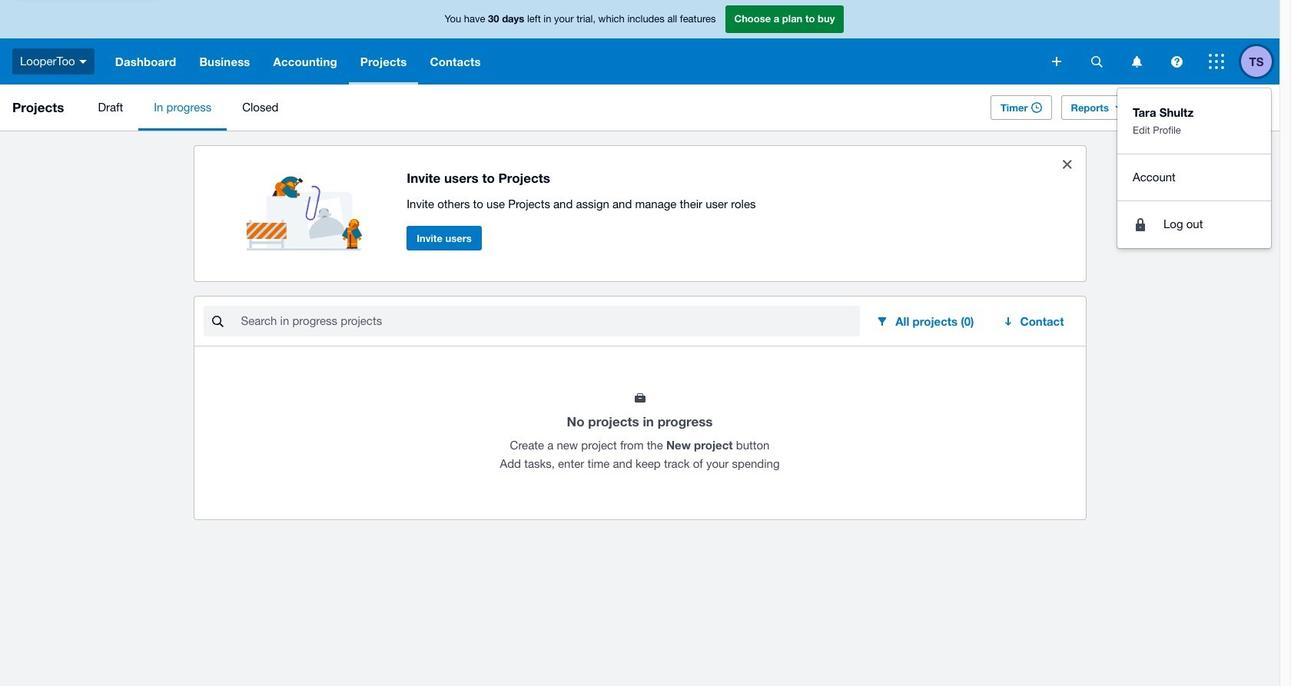Task type: vqa. For each thing, say whether or not it's contained in the screenshot.
Clear image
yes



Task type: locate. For each thing, give the bounding box(es) containing it.
list box
[[1117, 88, 1271, 248]]

svg image
[[1209, 54, 1224, 69], [1171, 56, 1182, 67]]

Search in progress projects search field
[[239, 307, 860, 336]]

group
[[1117, 88, 1271, 248]]

invite users to projects image
[[246, 158, 370, 251]]

banner
[[0, 0, 1280, 248]]

0 horizontal spatial svg image
[[1171, 56, 1182, 67]]

clear image
[[1052, 149, 1082, 180]]

1 horizontal spatial svg image
[[1209, 54, 1224, 69]]

svg image
[[1091, 56, 1102, 67], [1132, 56, 1142, 67], [1052, 57, 1061, 66], [79, 60, 87, 64]]



